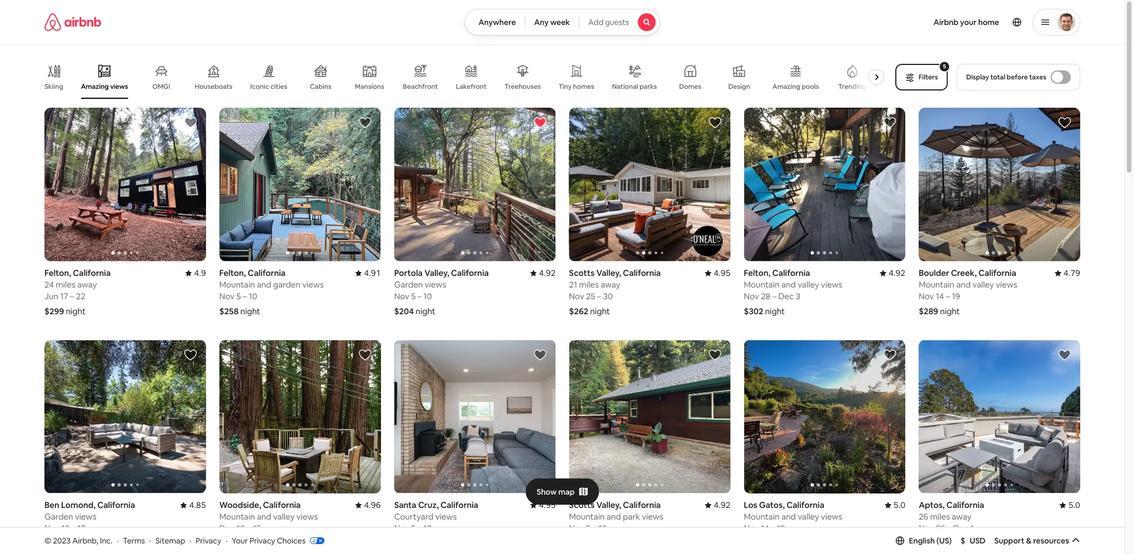 Task type: locate. For each thing, give the bounding box(es) containing it.
miles right 24 at the bottom left of the page
[[56, 279, 75, 290]]

12
[[61, 523, 70, 534]]

mountain up $258
[[219, 279, 255, 290]]

santa
[[394, 500, 417, 511]]

california inside los gatos, california mountain and valley views nov 14 – 19
[[787, 500, 825, 511]]

garden inside ben lomond, california garden views nov 12 – 17 $208 night
[[44, 512, 73, 523]]

views
[[110, 82, 128, 91], [302, 279, 324, 290], [425, 279, 446, 290], [821, 279, 843, 290], [996, 279, 1018, 290], [75, 512, 96, 523], [642, 512, 664, 523], [296, 512, 318, 523], [435, 512, 457, 523], [821, 512, 843, 523]]

dec inside 'woodside, california mountain and valley views dec 10 – 15 $167 night'
[[219, 523, 235, 534]]

2 horizontal spatial felton,
[[744, 268, 771, 279]]

1 vertical spatial scotts
[[569, 500, 595, 511]]

add to wishlist: felton, california image
[[184, 116, 197, 129], [883, 116, 897, 129]]

dec left 3
[[778, 291, 794, 302]]

– inside aptos, california 26 miles away nov 26 – dec 1 $306 night
[[947, 523, 952, 534]]

dec left 1
[[953, 523, 969, 534]]

taxes
[[1030, 73, 1047, 81]]

1 privacy from the left
[[196, 536, 221, 546]]

miles inside aptos, california 26 miles away nov 26 – dec 1 $306 night
[[930, 512, 950, 523]]

scotts
[[569, 268, 595, 279], [569, 500, 595, 511]]

miles
[[56, 279, 75, 290], [579, 279, 599, 290], [930, 512, 950, 523]]

0 horizontal spatial miles
[[56, 279, 75, 290]]

ben lomond, california garden views nov 12 – 17 $208 night
[[44, 500, 135, 549]]

night inside felton, california mountain and garden views nov 5 – 10 $258 night
[[240, 306, 260, 317]]

0 horizontal spatial 17
[[60, 291, 68, 302]]

0 horizontal spatial 19
[[777, 523, 785, 534]]

19
[[952, 291, 960, 302], [777, 523, 785, 534]]

away inside aptos, california 26 miles away nov 26 – dec 1 $306 night
[[952, 512, 972, 523]]

$208
[[44, 538, 64, 549]]

night down 22
[[66, 306, 86, 317]]

nov down the los
[[744, 523, 759, 534]]

1 5.0 from the left
[[894, 500, 906, 511]]

4.92 out of 5 average rating image
[[530, 268, 556, 279]]

nov down courtyard
[[394, 523, 409, 534]]

0 horizontal spatial dec
[[219, 523, 235, 534]]

amazing left pools
[[773, 82, 801, 91]]

– inside 'woodside, california mountain and valley views dec 10 – 15 $167 night'
[[247, 523, 251, 534]]

night left $
[[941, 538, 960, 549]]

amazing for amazing pools
[[773, 82, 801, 91]]

15
[[253, 523, 261, 534]]

2 horizontal spatial dec
[[953, 523, 969, 534]]

felton, up '28'
[[744, 268, 771, 279]]

19 inside los gatos, california mountain and valley views nov 14 – 19
[[777, 523, 785, 534]]

group for felton, california mountain and valley views nov 28 – dec 3 $302 night
[[744, 108, 906, 261]]

nov up $204
[[394, 291, 409, 302]]

nov inside santa cruz, california courtyard views nov 5 – 10
[[394, 523, 409, 534]]

1 horizontal spatial 4.95
[[714, 268, 731, 279]]

group for boulder creek, california mountain and valley views nov 14 – 19 $289 night
[[919, 108, 1081, 261]]

5.0
[[894, 500, 906, 511], [1069, 500, 1081, 511]]

1 scotts from the top
[[569, 268, 595, 279]]

0 vertical spatial scotts
[[569, 268, 595, 279]]

mountain down map
[[569, 512, 605, 523]]

felton, right 4.9
[[219, 268, 246, 279]]

1 vertical spatial garden
[[44, 512, 73, 523]]

california inside santa cruz, california courtyard views nov 5 – 10
[[441, 500, 478, 511]]

· right terms
[[149, 536, 151, 546]]

4.96 out of 5 average rating image
[[355, 500, 381, 511]]

1 vertical spatial 14
[[761, 523, 769, 534]]

nov up ©
[[44, 523, 60, 534]]

5
[[236, 291, 241, 302], [411, 291, 416, 302], [586, 523, 591, 534], [411, 523, 416, 534]]

group
[[44, 56, 889, 99], [44, 108, 206, 261], [219, 108, 381, 261], [394, 108, 556, 261], [408, 108, 731, 261], [744, 108, 906, 261], [919, 108, 1081, 261], [44, 340, 206, 494], [219, 340, 381, 494], [394, 340, 556, 494], [569, 340, 731, 494], [744, 340, 906, 494], [919, 340, 1081, 494]]

0 horizontal spatial 4.92 out of 5 average rating image
[[705, 500, 731, 511]]

22
[[76, 291, 85, 302]]

add to wishlist: felton, california image down filters button
[[883, 116, 897, 129]]

garden up 12
[[44, 512, 73, 523]]

nov inside los gatos, california mountain and valley views nov 14 – 19
[[744, 523, 759, 534]]

– inside scotts valley, california 21 miles away nov 25 – 30 $262 night
[[597, 291, 601, 302]]

night down 12
[[66, 538, 86, 549]]

0 horizontal spatial 4.92
[[539, 268, 556, 279]]

tiny homes
[[559, 82, 594, 91]]

19 down 'gatos,'
[[777, 523, 785, 534]]

privacy down 15 at the bottom left of page
[[250, 536, 275, 546]]

your
[[232, 536, 248, 546]]

1 horizontal spatial 19
[[952, 291, 960, 302]]

california inside scotts valley, california mountain and park views nov 5 – 10
[[623, 500, 661, 511]]

portola valley, california garden views nov 5 – 10 $204 night
[[394, 268, 489, 317]]

· left privacy link at the bottom left of the page
[[190, 536, 191, 546]]

away up 22
[[77, 279, 97, 290]]

14 up $289
[[936, 291, 944, 302]]

terms
[[123, 536, 145, 546]]

and down creek,
[[957, 279, 971, 290]]

show map button
[[526, 479, 599, 505]]

mountain down woodside,
[[219, 512, 255, 523]]

valley inside 'woodside, california mountain and valley views dec 10 – 15 $167 night'
[[273, 512, 295, 523]]

nov down 21
[[569, 291, 584, 302]]

airbnb your home
[[934, 17, 999, 27]]

miles inside the "felton, california 24 miles away jun 17 – 22 $299 night"
[[56, 279, 75, 290]]

4.92 out of 5 average rating image
[[880, 268, 906, 279], [705, 500, 731, 511]]

26 up "(us)"
[[936, 523, 946, 534]]

nov inside scotts valley, california 21 miles away nov 25 – 30 $262 night
[[569, 291, 584, 302]]

2 scotts from the top
[[569, 500, 595, 511]]

5.0 out of 5 average rating image
[[1060, 500, 1081, 511]]

26 down aptos,
[[919, 512, 929, 523]]

1 add to wishlist: felton, california image from the left
[[184, 116, 197, 129]]

views inside los gatos, california mountain and valley views nov 14 – 19
[[821, 512, 843, 523]]

– inside scotts valley, california mountain and park views nov 5 – 10
[[593, 523, 597, 534]]

0 vertical spatial 14
[[936, 291, 944, 302]]

tiny
[[559, 82, 572, 91]]

woodside, california mountain and valley views dec 10 – 15 $167 night
[[219, 500, 318, 549]]

$258
[[219, 306, 239, 317]]

14 for boulder
[[936, 291, 944, 302]]

4.9 out of 5 average rating image
[[185, 268, 206, 279]]

creek,
[[951, 268, 977, 279]]

felton, inside 'felton, california mountain and valley views nov 28 – dec 3 $302 night'
[[744, 268, 771, 279]]

17
[[60, 291, 68, 302], [77, 523, 85, 534]]

valley, inside portola valley, california garden views nov 5 – 10 $204 night
[[425, 268, 449, 279]]

mountain down 'gatos,'
[[744, 512, 780, 523]]

choices
[[277, 536, 306, 546]]

19 inside boulder creek, california mountain and valley views nov 14 – 19 $289 night
[[952, 291, 960, 302]]

add guests button
[[579, 9, 660, 36]]

scotts for mountain
[[569, 500, 595, 511]]

5.0 left aptos,
[[894, 500, 906, 511]]

0 vertical spatial 4.95
[[714, 268, 731, 279]]

1 vertical spatial 17
[[77, 523, 85, 534]]

add to wishlist: aptos, california image
[[1058, 349, 1072, 362]]

17 right jun
[[60, 291, 68, 302]]

3 felton, from the left
[[744, 268, 771, 279]]

los gatos, california mountain and valley views nov 14 – 19
[[744, 500, 843, 534]]

5 inside santa cruz, california courtyard views nov 5 – 10
[[411, 523, 416, 534]]

$306
[[919, 538, 939, 549]]

0 horizontal spatial 4.95
[[539, 500, 556, 511]]

add to wishlist: santa cruz, california image
[[534, 349, 547, 362]]

away up 30
[[601, 279, 620, 290]]

inc.
[[100, 536, 112, 546]]

nov down map
[[569, 523, 584, 534]]

0 horizontal spatial add to wishlist: felton, california image
[[184, 116, 197, 129]]

miles for aptos,
[[930, 512, 950, 523]]

california inside scotts valley, california 21 miles away nov 25 – 30 $262 night
[[623, 268, 661, 279]]

10 inside felton, california mountain and garden views nov 5 – 10 $258 night
[[249, 291, 257, 302]]

garden inside portola valley, california garden views nov 5 – 10 $204 night
[[394, 279, 423, 290]]

mountain down boulder
[[919, 279, 955, 290]]

28
[[761, 291, 771, 302]]

skiing
[[44, 82, 63, 91]]

views inside portola valley, california garden views nov 5 – 10 $204 night
[[425, 279, 446, 290]]

felton, inside the "felton, california 24 miles away jun 17 – 22 $299 night"
[[44, 268, 71, 279]]

1 horizontal spatial felton,
[[219, 268, 246, 279]]

felton, inside felton, california mountain and garden views nov 5 – 10 $258 night
[[219, 268, 246, 279]]

and down 'gatos,'
[[782, 512, 796, 523]]

add to wishlist: felton, california image down houseboats
[[184, 116, 197, 129]]

omg!
[[152, 82, 170, 91]]

nov left '28'
[[744, 291, 759, 302]]

25
[[586, 291, 595, 302]]

· left your
[[226, 536, 227, 546]]

5 down courtyard
[[411, 523, 416, 534]]

night right $204
[[416, 306, 436, 317]]

0 vertical spatial 19
[[952, 291, 960, 302]]

add to wishlist: felton, california image
[[359, 116, 372, 129]]

garden for 5
[[394, 279, 423, 290]]

miles up 25
[[579, 279, 599, 290]]

and left garden
[[257, 279, 271, 290]]

nov up $289
[[919, 291, 934, 302]]

nov up $258
[[219, 291, 235, 302]]

garden
[[394, 279, 423, 290], [44, 512, 73, 523]]

treehouses
[[505, 82, 541, 91]]

nov inside boulder creek, california mountain and valley views nov 14 – 19 $289 night
[[919, 291, 934, 302]]

and inside 'woodside, california mountain and valley views dec 10 – 15 $167 night'
[[257, 512, 271, 523]]

dec inside aptos, california 26 miles away nov 26 – dec 1 $306 night
[[953, 523, 969, 534]]

©
[[44, 536, 51, 546]]

dec
[[778, 291, 794, 302], [219, 523, 235, 534], [953, 523, 969, 534]]

2 add to wishlist: felton, california image from the left
[[883, 116, 897, 129]]

2 horizontal spatial miles
[[930, 512, 950, 523]]

none search field containing anywhere
[[465, 9, 660, 36]]

away inside the "felton, california 24 miles away jun 17 – 22 $299 night"
[[77, 279, 97, 290]]

· right "inc."
[[117, 536, 119, 546]]

scotts inside scotts valley, california mountain and park views nov 5 – 10
[[569, 500, 595, 511]]

night inside ben lomond, california garden views nov 12 – 17 $208 night
[[66, 538, 86, 549]]

night inside aptos, california 26 miles away nov 26 – dec 1 $306 night
[[941, 538, 960, 549]]

national parks
[[612, 82, 657, 91]]

10
[[249, 291, 257, 302], [424, 291, 432, 302], [599, 523, 607, 534], [237, 523, 245, 534], [424, 523, 432, 534]]

dec up $167
[[219, 523, 235, 534]]

1 horizontal spatial away
[[601, 279, 620, 290]]

miles down aptos,
[[930, 512, 950, 523]]

0 vertical spatial 26
[[919, 512, 929, 523]]

valley, inside scotts valley, california 21 miles away nov 25 – 30 $262 night
[[597, 268, 621, 279]]

nov inside ben lomond, california garden views nov 12 – 17 $208 night
[[44, 523, 60, 534]]

amazing pools
[[773, 82, 819, 91]]

1 horizontal spatial add to wishlist: felton, california image
[[883, 116, 897, 129]]

group for los gatos, california mountain and valley views nov 14 – 19
[[744, 340, 906, 494]]

scotts up 21
[[569, 268, 595, 279]]

5 up $204
[[411, 291, 416, 302]]

1 horizontal spatial dec
[[778, 291, 794, 302]]

night inside portola valley, california garden views nov 5 – 10 $204 night
[[416, 306, 436, 317]]

1 horizontal spatial 17
[[77, 523, 85, 534]]

aptos, california 26 miles away nov 26 – dec 1 $306 night
[[919, 500, 985, 549]]

views inside boulder creek, california mountain and valley views nov 14 – 19 $289 night
[[996, 279, 1018, 290]]

1 felton, from the left
[[44, 268, 71, 279]]

17 up © 2023 airbnb, inc. ·
[[77, 523, 85, 534]]

felton,
[[44, 268, 71, 279], [219, 268, 246, 279], [744, 268, 771, 279]]

None search field
[[465, 9, 660, 36]]

26
[[919, 512, 929, 523], [936, 523, 946, 534]]

nov inside scotts valley, california mountain and park views nov 5 – 10
[[569, 523, 584, 534]]

1 horizontal spatial privacy
[[250, 536, 275, 546]]

0 horizontal spatial 14
[[761, 523, 769, 534]]

display total before taxes button
[[957, 64, 1081, 91]]

mountain inside 'woodside, california mountain and valley views dec 10 – 15 $167 night'
[[219, 512, 255, 523]]

1 horizontal spatial amazing
[[773, 82, 801, 91]]

mountain inside 'felton, california mountain and valley views nov 28 – dec 3 $302 night'
[[744, 279, 780, 290]]

amazing right skiing
[[81, 82, 109, 91]]

1 horizontal spatial garden
[[394, 279, 423, 290]]

4.96
[[364, 500, 381, 511]]

pools
[[802, 82, 819, 91]]

privacy left your
[[196, 536, 221, 546]]

cities
[[271, 82, 287, 91]]

1
[[971, 523, 974, 534]]

and up 15 at the bottom left of page
[[257, 512, 271, 523]]

19 down creek,
[[952, 291, 960, 302]]

1 vertical spatial 4.95
[[539, 500, 556, 511]]

2023
[[53, 536, 71, 546]]

night right $289
[[940, 306, 960, 317]]

30
[[603, 291, 613, 302]]

5 down show map button
[[586, 523, 591, 534]]

4.85
[[189, 500, 206, 511]]

1 horizontal spatial 4.92 out of 5 average rating image
[[880, 268, 906, 279]]

night inside the "felton, california 24 miles away jun 17 – 22 $299 night"
[[66, 306, 86, 317]]

4.92
[[539, 268, 556, 279], [889, 268, 906, 279], [714, 500, 731, 511]]

4.92 out of 5 average rating image left the los
[[705, 500, 731, 511]]

2 5.0 from the left
[[1069, 500, 1081, 511]]

valley, inside scotts valley, california mountain and park views nov 5 – 10
[[597, 500, 621, 511]]

1 horizontal spatial 5.0
[[1069, 500, 1081, 511]]

21
[[569, 279, 577, 290]]

woodside,
[[219, 500, 261, 511]]

4.92 for portola valley, california garden views nov 5 – 10 $204 night
[[539, 268, 556, 279]]

$299
[[44, 306, 64, 317]]

and left park
[[607, 512, 621, 523]]

2 horizontal spatial 4.92
[[889, 268, 906, 279]]

0 horizontal spatial garden
[[44, 512, 73, 523]]

3
[[796, 291, 801, 302]]

total
[[991, 73, 1006, 81]]

california inside boulder creek, california mountain and valley views nov 14 – 19 $289 night
[[979, 268, 1017, 279]]

felton, up 24 at the bottom left of the page
[[44, 268, 71, 279]]

gatos,
[[759, 500, 785, 511]]

airbnb,
[[72, 536, 98, 546]]

0 horizontal spatial 5.0
[[894, 500, 906, 511]]

california
[[73, 268, 111, 279], [623, 268, 661, 279], [248, 268, 286, 279], [451, 268, 489, 279], [773, 268, 810, 279], [979, 268, 1017, 279], [97, 500, 135, 511], [623, 500, 661, 511], [263, 500, 301, 511], [441, 500, 478, 511], [787, 500, 825, 511], [947, 500, 985, 511]]

4.79
[[1064, 268, 1081, 279]]

mountain inside boulder creek, california mountain and valley views nov 14 – 19 $289 night
[[919, 279, 955, 290]]

group for felton, california 24 miles away jun 17 – 22 $299 night
[[44, 108, 206, 261]]

0 horizontal spatial privacy
[[196, 536, 221, 546]]

night down 30
[[590, 306, 610, 317]]

14 down 'gatos,'
[[761, 523, 769, 534]]

nov inside 'felton, california mountain and valley views nov 28 – dec 3 $302 night'
[[744, 291, 759, 302]]

privacy
[[196, 536, 221, 546], [250, 536, 275, 546]]

0 vertical spatial garden
[[394, 279, 423, 290]]

2 horizontal spatial away
[[952, 512, 972, 523]]

valley,
[[597, 268, 621, 279], [425, 268, 449, 279], [597, 500, 621, 511]]

airbnb
[[934, 17, 959, 27]]

14 inside boulder creek, california mountain and valley views nov 14 – 19 $289 night
[[936, 291, 944, 302]]

night inside 'woodside, california mountain and valley views dec 10 – 15 $167 night'
[[239, 538, 259, 549]]

0 horizontal spatial felton,
[[44, 268, 71, 279]]

scotts down map
[[569, 500, 595, 511]]

mountain up '28'
[[744, 279, 780, 290]]

5.0 for los gatos, california mountain and valley views nov 14 – 19
[[894, 500, 906, 511]]

add to wishlist: scotts valley, california image
[[709, 116, 722, 129]]

24
[[44, 279, 54, 290]]

garden down portola
[[394, 279, 423, 290]]

away
[[77, 279, 97, 290], [601, 279, 620, 290], [952, 512, 972, 523]]

1 vertical spatial 19
[[777, 523, 785, 534]]

5.0 up resources
[[1069, 500, 1081, 511]]

1 horizontal spatial 26
[[936, 523, 946, 534]]

1 horizontal spatial miles
[[579, 279, 599, 290]]

away for felton,
[[77, 279, 97, 290]]

map
[[559, 487, 575, 497]]

night down '28'
[[765, 306, 785, 317]]

nov up english (us) button
[[919, 523, 934, 534]]

your privacy choices link
[[232, 536, 325, 547]]

2 felton, from the left
[[219, 268, 246, 279]]

night right $258
[[240, 306, 260, 317]]

week
[[550, 17, 570, 27]]

4.85 out of 5 average rating image
[[180, 500, 206, 511]]

4.92 out of 5 average rating image left boulder
[[880, 268, 906, 279]]

0 horizontal spatial away
[[77, 279, 97, 290]]

1 horizontal spatial 14
[[936, 291, 944, 302]]

0 vertical spatial 17
[[60, 291, 68, 302]]

scotts inside scotts valley, california 21 miles away nov 25 – 30 $262 night
[[569, 268, 595, 279]]

14 inside los gatos, california mountain and valley views nov 14 – 19
[[761, 523, 769, 534]]

night down 15 at the bottom left of page
[[239, 538, 259, 549]]

group containing amazing views
[[44, 56, 889, 99]]

away up 1
[[952, 512, 972, 523]]

add to wishlist: boulder creek, california image
[[1058, 116, 1072, 129]]

2 · from the left
[[149, 536, 151, 546]]

– inside the "felton, california 24 miles away jun 17 – 22 $299 night"
[[70, 291, 74, 302]]

group for scotts valley, california 21 miles away nov 25 – 30 $262 night
[[408, 108, 731, 261]]

add to wishlist: felton, california image for 4.92
[[883, 116, 897, 129]]

5 up $258
[[236, 291, 241, 302]]

10 inside 'woodside, california mountain and valley views dec 10 – 15 $167 night'
[[237, 523, 245, 534]]

show map
[[537, 487, 575, 497]]

– inside boulder creek, california mountain and valley views nov 14 – 19 $289 night
[[946, 291, 950, 302]]

and up 3
[[782, 279, 796, 290]]

0 horizontal spatial amazing
[[81, 82, 109, 91]]

14
[[936, 291, 944, 302], [761, 523, 769, 534]]

sitemap
[[156, 536, 185, 546]]

sitemap link
[[156, 536, 185, 546]]



Task type: describe. For each thing, give the bounding box(es) containing it.
– inside felton, california mountain and garden views nov 5 – 10 $258 night
[[243, 291, 247, 302]]

0 horizontal spatial 26
[[919, 512, 929, 523]]

nov inside felton, california mountain and garden views nov 5 – 10 $258 night
[[219, 291, 235, 302]]

5 inside scotts valley, california mountain and park views nov 5 – 10
[[586, 523, 591, 534]]

lakefront
[[456, 82, 487, 91]]

miles inside scotts valley, california 21 miles away nov 25 – 30 $262 night
[[579, 279, 599, 290]]

10 inside scotts valley, california mountain and park views nov 5 – 10
[[599, 523, 607, 534]]

california inside 'woodside, california mountain and valley views dec 10 – 15 $167 night'
[[263, 500, 301, 511]]

night inside boulder creek, california mountain and valley views nov 14 – 19 $289 night
[[940, 306, 960, 317]]

4.91
[[364, 268, 381, 279]]

4.95 for 4.95 out of 5 average rating icon
[[714, 268, 731, 279]]

amazing for amazing views
[[81, 82, 109, 91]]

houseboats
[[195, 82, 233, 91]]

5.0 for aptos, california 26 miles away nov 26 – dec 1 $306 night
[[1069, 500, 1081, 511]]

4.95 for 4.95 out of 5 average rating image
[[539, 500, 556, 511]]

park
[[623, 512, 640, 523]]

and inside los gatos, california mountain and valley views nov 14 – 19
[[782, 512, 796, 523]]

filters
[[919, 73, 938, 81]]

any week button
[[525, 9, 580, 36]]

1 horizontal spatial 4.92
[[714, 500, 731, 511]]

english
[[909, 536, 935, 546]]

4.9
[[194, 268, 206, 279]]

5 inside felton, california mountain and garden views nov 5 – 10 $258 night
[[236, 291, 241, 302]]

anywhere
[[479, 17, 516, 27]]

scotts for 21
[[569, 268, 595, 279]]

profile element
[[674, 0, 1081, 44]]

amazing views
[[81, 82, 128, 91]]

boulder
[[919, 268, 949, 279]]

– inside 'felton, california mountain and valley views nov 28 – dec 3 $302 night'
[[772, 291, 777, 302]]

felton, for felton, california 24 miles away jun 17 – 22 $299 night
[[44, 268, 71, 279]]

courtyard
[[394, 512, 434, 523]]

10 inside portola valley, california garden views nov 5 – 10 $204 night
[[424, 291, 432, 302]]

your
[[960, 17, 977, 27]]

valley inside los gatos, california mountain and valley views nov 14 – 19
[[798, 512, 819, 523]]

1 vertical spatial 26
[[936, 523, 946, 534]]

airbnb your home link
[[927, 11, 1006, 34]]

nov inside aptos, california 26 miles away nov 26 – dec 1 $306 night
[[919, 523, 934, 534]]

your privacy choices
[[232, 536, 306, 546]]

2 privacy from the left
[[250, 536, 275, 546]]

california inside ben lomond, california garden views nov 12 – 17 $208 night
[[97, 500, 135, 511]]

california inside felton, california mountain and garden views nov 5 – 10 $258 night
[[248, 268, 286, 279]]

$
[[961, 536, 966, 546]]

group for ben lomond, california garden views nov 12 – 17 $208 night
[[44, 340, 206, 494]]

add to wishlist: los gatos, california image
[[883, 349, 897, 362]]

views inside felton, california mountain and garden views nov 5 – 10 $258 night
[[302, 279, 324, 290]]

night inside scotts valley, california 21 miles away nov 25 – 30 $262 night
[[590, 306, 610, 317]]

mountain inside felton, california mountain and garden views nov 5 – 10 $258 night
[[219, 279, 255, 290]]

17 inside the "felton, california 24 miles away jun 17 – 22 $299 night"
[[60, 291, 68, 302]]

– inside portola valley, california garden views nov 5 – 10 $204 night
[[418, 291, 422, 302]]

felton, california mountain and garden views nov 5 – 10 $258 night
[[219, 268, 324, 317]]

garden for 12
[[44, 512, 73, 523]]

privacy link
[[196, 536, 221, 546]]

$302
[[744, 306, 764, 317]]

cabins
[[310, 82, 332, 91]]

$ usd
[[961, 536, 986, 546]]

domes
[[679, 82, 702, 91]]

4 · from the left
[[226, 536, 227, 546]]

away for aptos,
[[952, 512, 972, 523]]

night inside 'felton, california mountain and valley views nov 28 – dec 3 $302 night'
[[765, 306, 785, 317]]

and inside felton, california mountain and garden views nov 5 – 10 $258 night
[[257, 279, 271, 290]]

california inside aptos, california 26 miles away nov 26 – dec 1 $306 night
[[947, 500, 985, 511]]

(us)
[[937, 536, 952, 546]]

miles for felton,
[[56, 279, 75, 290]]

group for felton, california mountain and garden views nov 5 – 10 $258 night
[[219, 108, 381, 261]]

valley, for 21 miles away
[[597, 268, 621, 279]]

display total before taxes
[[967, 73, 1047, 81]]

portola
[[394, 268, 423, 279]]

california inside 'felton, california mountain and valley views nov 28 – dec 3 $302 night'
[[773, 268, 810, 279]]

beachfront
[[403, 82, 438, 91]]

add to wishlist: scotts valley, california image
[[709, 349, 722, 362]]

national
[[612, 82, 638, 91]]

iconic
[[250, 82, 269, 91]]

and inside 'felton, california mountain and valley views nov 28 – dec 3 $302 night'
[[782, 279, 796, 290]]

4.91 out of 5 average rating image
[[355, 268, 381, 279]]

add to wishlist: woodside, california image
[[359, 349, 372, 362]]

14 for los
[[761, 523, 769, 534]]

valley inside boulder creek, california mountain and valley views nov 14 – 19 $289 night
[[973, 279, 994, 290]]

resources
[[1033, 536, 1069, 546]]

© 2023 airbnb, inc. ·
[[44, 536, 119, 546]]

terms · sitemap · privacy ·
[[123, 536, 227, 546]]

add to wishlist: ben lomond, california image
[[184, 349, 197, 362]]

california inside the "felton, california 24 miles away jun 17 – 22 $299 night"
[[73, 268, 111, 279]]

3 · from the left
[[190, 536, 191, 546]]

filters button
[[896, 64, 948, 91]]

group for portola valley, california garden views nov 5 – 10 $204 night
[[394, 108, 556, 261]]

show
[[537, 487, 557, 497]]

anywhere button
[[465, 9, 525, 36]]

away inside scotts valley, california 21 miles away nov 25 – 30 $262 night
[[601, 279, 620, 290]]

4.95 out of 5 average rating image
[[705, 268, 731, 279]]

– inside los gatos, california mountain and valley views nov 14 – 19
[[771, 523, 775, 534]]

design
[[728, 82, 750, 91]]

los
[[744, 500, 758, 511]]

$262
[[569, 306, 589, 317]]

and inside scotts valley, california mountain and park views nov 5 – 10
[[607, 512, 621, 523]]

17 inside ben lomond, california garden views nov 12 – 17 $208 night
[[77, 523, 85, 534]]

terms link
[[123, 536, 145, 546]]

5 inside portola valley, california garden views nov 5 – 10 $204 night
[[411, 291, 416, 302]]

views inside santa cruz, california courtyard views nov 5 – 10
[[435, 512, 457, 523]]

support
[[995, 536, 1025, 546]]

and inside boulder creek, california mountain and valley views nov 14 – 19 $289 night
[[957, 279, 971, 290]]

0 vertical spatial 4.92 out of 5 average rating image
[[880, 268, 906, 279]]

nov inside portola valley, california garden views nov 5 – 10 $204 night
[[394, 291, 409, 302]]

scotts valley, california 21 miles away nov 25 – 30 $262 night
[[569, 268, 661, 317]]

garden
[[273, 279, 301, 290]]

felton, for felton, california mountain and garden views nov 5 – 10 $258 night
[[219, 268, 246, 279]]

jun
[[44, 291, 58, 302]]

– inside ben lomond, california garden views nov 12 – 17 $208 night
[[71, 523, 76, 534]]

parks
[[640, 82, 657, 91]]

1 · from the left
[[117, 536, 119, 546]]

support & resources button
[[995, 536, 1081, 546]]

english (us) button
[[896, 536, 952, 546]]

mountain inside scotts valley, california mountain and park views nov 5 – 10
[[569, 512, 605, 523]]

group for aptos, california 26 miles away nov 26 – dec 1 $306 night
[[919, 340, 1081, 494]]

lomond,
[[61, 500, 96, 511]]

4.95 out of 5 average rating image
[[530, 500, 556, 511]]

views inside 'woodside, california mountain and valley views dec 10 – 15 $167 night'
[[296, 512, 318, 523]]

1 vertical spatial 4.92 out of 5 average rating image
[[705, 500, 731, 511]]

views inside scotts valley, california mountain and park views nov 5 – 10
[[642, 512, 664, 523]]

5.0 out of 5 average rating image
[[885, 500, 906, 511]]

views inside ben lomond, california garden views nov 12 – 17 $208 night
[[75, 512, 96, 523]]

4.92 for felton, california mountain and valley views nov 28 – dec 3 $302 night
[[889, 268, 906, 279]]

california inside portola valley, california garden views nov 5 – 10 $204 night
[[451, 268, 489, 279]]

mansions
[[355, 82, 384, 91]]

group for woodside, california mountain and valley views dec 10 – 15 $167 night
[[219, 340, 381, 494]]

felton, for felton, california mountain and valley views nov 28 – dec 3 $302 night
[[744, 268, 771, 279]]

cruz,
[[418, 500, 439, 511]]

4.79 out of 5 average rating image
[[1055, 268, 1081, 279]]

before
[[1007, 73, 1028, 81]]

$167
[[219, 538, 237, 549]]

add to wishlist: felton, california image for 4.9
[[184, 116, 197, 129]]

add
[[588, 17, 604, 27]]

santa cruz, california courtyard views nov 5 – 10
[[394, 500, 478, 534]]

support & resources
[[995, 536, 1069, 546]]

dec inside 'felton, california mountain and valley views nov 28 – dec 3 $302 night'
[[778, 291, 794, 302]]

guests
[[605, 17, 629, 27]]

boulder creek, california mountain and valley views nov 14 – 19 $289 night
[[919, 268, 1018, 317]]

add guests
[[588, 17, 629, 27]]

felton, california 24 miles away jun 17 – 22 $299 night
[[44, 268, 111, 317]]

valley, for garden views
[[425, 268, 449, 279]]

mountain inside los gatos, california mountain and valley views nov 14 – 19
[[744, 512, 780, 523]]

19 for gatos,
[[777, 523, 785, 534]]

homes
[[573, 82, 594, 91]]

any
[[534, 17, 549, 27]]

valley inside 'felton, california mountain and valley views nov 28 – dec 3 $302 night'
[[798, 279, 819, 290]]

19 for creek,
[[952, 291, 960, 302]]

views inside 'felton, california mountain and valley views nov 28 – dec 3 $302 night'
[[821, 279, 843, 290]]

usd
[[970, 536, 986, 546]]

– inside santa cruz, california courtyard views nov 5 – 10
[[418, 523, 422, 534]]

scotts valley, california mountain and park views nov 5 – 10
[[569, 500, 664, 534]]

10 inside santa cruz, california courtyard views nov 5 – 10
[[424, 523, 432, 534]]

remove from wishlist: portola valley, california image
[[534, 116, 547, 129]]

aptos,
[[919, 500, 945, 511]]

$289
[[919, 306, 939, 317]]

$204
[[394, 306, 414, 317]]



Task type: vqa. For each thing, say whether or not it's contained in the screenshot.


